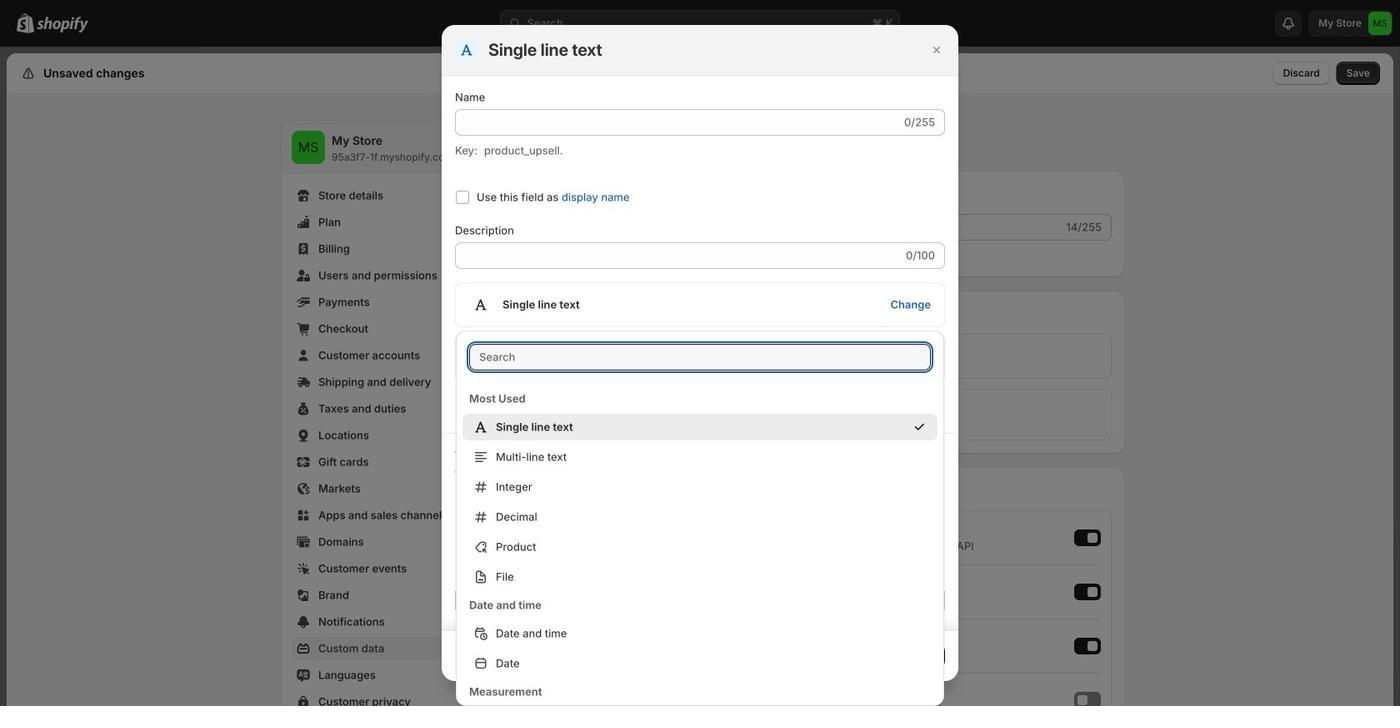 Task type: vqa. For each thing, say whether or not it's contained in the screenshot.
1st Friday element from left
no



Task type: locate. For each thing, give the bounding box(es) containing it.
1 vertical spatial group
[[456, 621, 944, 678]]

toggle publishing entries as web pages image
[[1078, 696, 1088, 706]]

None text field
[[455, 109, 901, 136], [455, 243, 903, 269], [455, 109, 901, 136], [455, 243, 903, 269]]

Search search field
[[469, 344, 931, 371]]

dialog
[[0, 25, 1400, 707]]

shopify image
[[37, 16, 88, 33]]

option
[[456, 414, 944, 441]]

0 vertical spatial group
[[456, 414, 944, 591]]

my store image
[[292, 131, 325, 164]]

search list box
[[456, 384, 944, 707]]

1 group from the top
[[456, 414, 944, 591]]

group
[[456, 414, 944, 591], [456, 621, 944, 678]]

None text field
[[455, 588, 945, 614]]

2 group from the top
[[456, 621, 944, 678]]



Task type: describe. For each thing, give the bounding box(es) containing it.
settings dialog
[[7, 53, 1393, 707]]

shop settings menu element
[[282, 121, 522, 707]]



